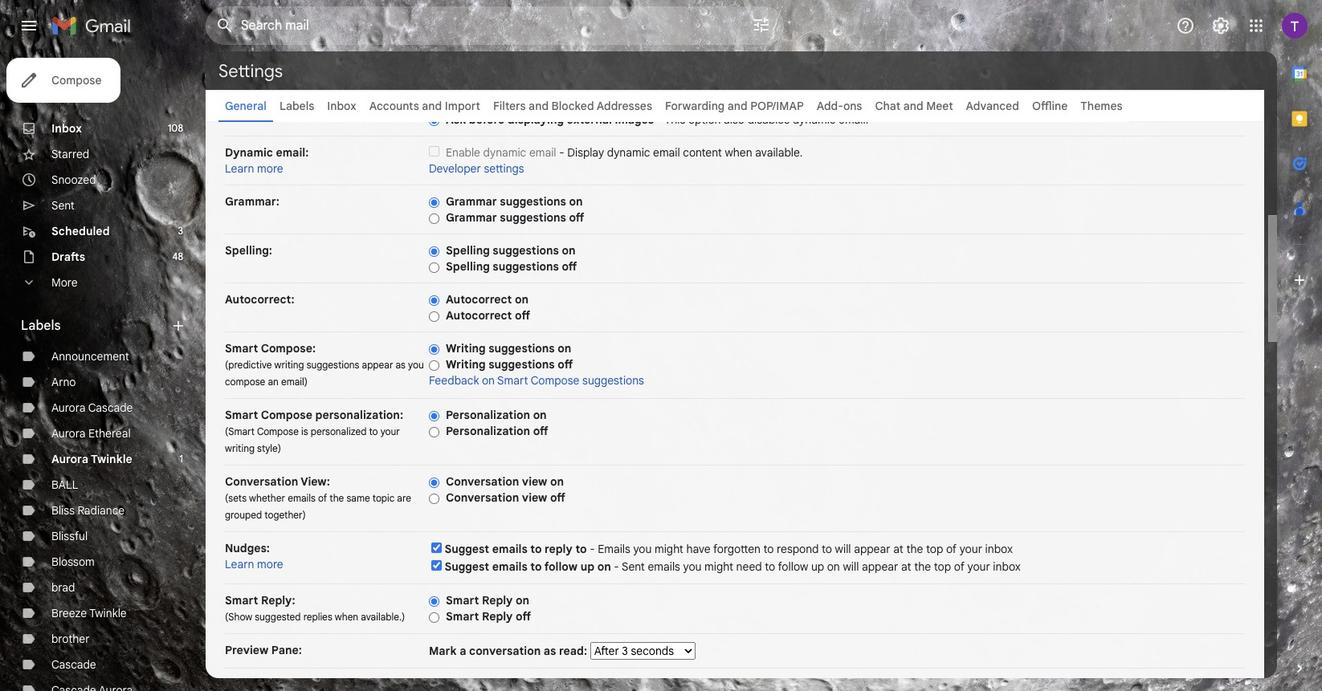 Task type: vqa. For each thing, say whether or not it's contained in the screenshot.
'and'
yes



Task type: locate. For each thing, give the bounding box(es) containing it.
0 horizontal spatial sent
[[51, 198, 75, 213]]

view for on
[[522, 475, 547, 489]]

cascade down the 'brother' link on the left of the page
[[51, 658, 96, 672]]

settings
[[484, 161, 524, 176]]

on
[[569, 194, 583, 209], [562, 243, 576, 258], [515, 292, 529, 307], [558, 341, 571, 356], [482, 374, 495, 388], [533, 408, 547, 423], [550, 475, 564, 489], [598, 560, 611, 574], [827, 560, 840, 574], [516, 594, 529, 608]]

1 and from the left
[[422, 99, 442, 113]]

follow down respond
[[778, 560, 808, 574]]

- down emails
[[614, 560, 619, 574]]

writing
[[274, 359, 304, 371], [225, 443, 255, 455]]

sent
[[51, 198, 75, 213], [622, 560, 645, 574]]

reply down smart reply on
[[482, 610, 513, 624]]

off up writing suggestions on
[[515, 309, 530, 323]]

compose down gmail image
[[51, 73, 102, 88]]

spelling right spelling suggestions on "option"
[[446, 243, 490, 258]]

suggested
[[255, 611, 301, 623]]

2 vertical spatial aurora
[[51, 452, 88, 467]]

2 email from the left
[[653, 145, 680, 160]]

1 horizontal spatial might
[[705, 560, 734, 574]]

1 horizontal spatial follow
[[778, 560, 808, 574]]

1 horizontal spatial when
[[725, 145, 753, 160]]

breeze twinkle link
[[51, 607, 127, 621]]

blossom
[[51, 555, 95, 570]]

arno link
[[51, 375, 76, 390]]

you right emails
[[633, 542, 652, 557]]

0 horizontal spatial follow
[[545, 560, 578, 574]]

off for conversation view on
[[550, 491, 566, 505]]

announcement
[[51, 349, 129, 364]]

reply up smart reply off
[[482, 594, 513, 608]]

learn more link for more
[[225, 558, 283, 572]]

3 aurora from the top
[[51, 452, 88, 467]]

1 vertical spatial personalization
[[446, 424, 530, 439]]

when inside smart reply: (show suggested replies when available.)
[[335, 611, 358, 623]]

gmail image
[[51, 10, 139, 42]]

0 vertical spatial inbox
[[327, 99, 356, 113]]

1 vertical spatial learn more link
[[225, 558, 283, 572]]

option
[[689, 112, 721, 127]]

autocorrect for autocorrect on
[[446, 292, 512, 307]]

108
[[168, 122, 183, 134]]

smart reply: (show suggested replies when available.)
[[225, 594, 405, 623]]

0 vertical spatial spelling
[[446, 243, 490, 258]]

learn down the nudges:
[[225, 558, 254, 572]]

when
[[725, 145, 753, 160], [335, 611, 358, 623]]

conversation inside conversation view: (sets whether emails of the same topic are grouped together)
[[225, 475, 298, 489]]

1 suggest from the top
[[445, 542, 489, 557]]

1 vertical spatial appear
[[854, 542, 891, 557]]

grammar down developer settings link
[[446, 194, 497, 209]]

0 vertical spatial as
[[396, 359, 406, 371]]

top
[[926, 542, 943, 557], [934, 560, 951, 574]]

1 horizontal spatial inbox
[[327, 99, 356, 113]]

0 horizontal spatial email
[[529, 145, 556, 160]]

1 grammar from the top
[[446, 194, 497, 209]]

2 reply from the top
[[482, 610, 513, 624]]

conversation down conversation view on
[[446, 491, 519, 505]]

0 vertical spatial suggest
[[445, 542, 489, 557]]

style)
[[257, 443, 281, 455]]

grammar suggestions on
[[446, 194, 583, 209]]

an
[[268, 376, 279, 388]]

0 horizontal spatial when
[[335, 611, 358, 623]]

1 vertical spatial inbox
[[51, 121, 82, 136]]

writing inside smart compose: (predictive writing suggestions appear as you compose an email)
[[274, 359, 304, 371]]

smart right smart reply on radio
[[446, 594, 479, 608]]

1 spelling from the top
[[446, 243, 490, 258]]

3 and from the left
[[728, 99, 748, 113]]

0 vertical spatial you
[[408, 359, 424, 371]]

1 up from the left
[[581, 560, 595, 574]]

autocorrect up autocorrect off in the top of the page
[[446, 292, 512, 307]]

- left the display on the left
[[559, 145, 565, 160]]

0 vertical spatial personalization
[[446, 408, 530, 423]]

1 vertical spatial aurora
[[51, 427, 86, 441]]

1 vertical spatial sent
[[622, 560, 645, 574]]

1 vertical spatial might
[[705, 560, 734, 574]]

2 vertical spatial your
[[968, 560, 990, 574]]

inbox up "starred"
[[51, 121, 82, 136]]

1 vertical spatial labels
[[21, 318, 61, 334]]

1 horizontal spatial up
[[811, 560, 824, 574]]

follow down reply
[[545, 560, 578, 574]]

view down conversation view on
[[522, 491, 547, 505]]

suggestions for writing suggestions on
[[489, 341, 555, 356]]

twinkle for breeze twinkle
[[89, 607, 127, 621]]

personalization
[[446, 408, 530, 423], [446, 424, 530, 439]]

to left reply
[[531, 542, 542, 557]]

accounts
[[369, 99, 419, 113]]

0 vertical spatial inbox link
[[327, 99, 356, 113]]

off up feedback on smart compose suggestions link
[[558, 358, 573, 372]]

0 vertical spatial top
[[926, 542, 943, 557]]

1 vertical spatial view
[[522, 491, 547, 505]]

inbox link up "starred"
[[51, 121, 82, 136]]

0 vertical spatial labels
[[279, 99, 314, 113]]

None checkbox
[[429, 146, 439, 157], [431, 543, 442, 554], [431, 561, 442, 571], [429, 146, 439, 157], [431, 543, 442, 554], [431, 561, 442, 571]]

writing suggestions off
[[446, 358, 573, 372]]

2 writing from the top
[[446, 358, 486, 372]]

1 view from the top
[[522, 475, 547, 489]]

email:
[[276, 145, 309, 160]]

1 vertical spatial suggest
[[445, 560, 489, 574]]

0 horizontal spatial inbox
[[51, 121, 82, 136]]

1 learn from the top
[[225, 161, 254, 176]]

0 vertical spatial aurora
[[51, 401, 86, 415]]

2 autocorrect from the top
[[446, 309, 512, 323]]

chat
[[875, 99, 901, 113]]

2 grammar from the top
[[446, 210, 497, 225]]

writing down compose:
[[274, 359, 304, 371]]

learn more link for learn
[[225, 161, 283, 176]]

inbox link inside labels navigation
[[51, 121, 82, 136]]

scheduled
[[51, 224, 110, 239]]

off down personalization on
[[533, 424, 548, 439]]

blocked
[[552, 99, 594, 113]]

labels inside labels navigation
[[21, 318, 61, 334]]

writing up 'feedback'
[[446, 358, 486, 372]]

when down also
[[725, 145, 753, 160]]

when right replies
[[335, 611, 358, 623]]

0 horizontal spatial dynamic
[[483, 145, 526, 160]]

off for grammar suggestions on
[[569, 210, 584, 225]]

you inside smart compose: (predictive writing suggestions appear as you compose an email)
[[408, 359, 424, 371]]

brad link
[[51, 581, 75, 595]]

ethereal
[[88, 427, 131, 441]]

aurora for aurora twinkle
[[51, 452, 88, 467]]

arno
[[51, 375, 76, 390]]

settings
[[219, 60, 283, 82]]

spelling
[[446, 243, 490, 258], [446, 260, 490, 274]]

smart inside smart compose: (predictive writing suggestions appear as you compose an email)
[[225, 341, 258, 356]]

0 vertical spatial when
[[725, 145, 753, 160]]

labels up email:
[[279, 99, 314, 113]]

cascade
[[88, 401, 133, 415], [51, 658, 96, 672]]

writing right "writing suggestions on" option
[[446, 341, 486, 356]]

filters and blocked addresses
[[493, 99, 652, 113]]

dynamic up settings on the left of page
[[483, 145, 526, 160]]

emails down view:
[[288, 492, 316, 505]]

autocorrect on
[[446, 292, 529, 307]]

1 learn more link from the top
[[225, 161, 283, 176]]

preview pane:
[[225, 644, 302, 658]]

1 vertical spatial inbox link
[[51, 121, 82, 136]]

Smart Reply off radio
[[429, 612, 439, 624]]

off for spelling suggestions on
[[562, 260, 577, 274]]

1 horizontal spatial labels
[[279, 99, 314, 113]]

4 and from the left
[[904, 99, 924, 113]]

learn inside the dynamic email: learn more
[[225, 161, 254, 176]]

learn more link down the nudges:
[[225, 558, 283, 572]]

1 vertical spatial will
[[843, 560, 859, 574]]

as left writing suggestions off option
[[396, 359, 406, 371]]

forwarding and pop/imap
[[665, 99, 804, 113]]

Conversation view off radio
[[429, 493, 439, 505]]

0 vertical spatial more
[[257, 161, 283, 176]]

suggestions
[[500, 194, 566, 209], [500, 210, 566, 225], [493, 243, 559, 258], [493, 260, 559, 274], [489, 341, 555, 356], [489, 358, 555, 372], [307, 359, 359, 371], [582, 374, 644, 388]]

None search field
[[206, 6, 784, 45]]

and up "ask before displaying external images" option at the left top
[[422, 99, 442, 113]]

you for as
[[408, 359, 424, 371]]

aurora up ball link
[[51, 452, 88, 467]]

2 aurora from the top
[[51, 427, 86, 441]]

breeze twinkle
[[51, 607, 127, 621]]

more down the nudges:
[[257, 558, 283, 572]]

smart inside smart reply: (show suggested replies when available.)
[[225, 594, 258, 608]]

1 horizontal spatial dynamic
[[607, 145, 650, 160]]

1 horizontal spatial email
[[653, 145, 680, 160]]

aurora ethereal
[[51, 427, 131, 441]]

email down the displaying
[[529, 145, 556, 160]]

settings image
[[1212, 16, 1231, 35]]

1 vertical spatial grammar
[[446, 210, 497, 225]]

sent inside labels navigation
[[51, 198, 75, 213]]

1 horizontal spatial as
[[544, 644, 556, 659]]

smart up (show
[[225, 594, 258, 608]]

tab list
[[1277, 51, 1322, 634]]

twinkle right the breeze
[[89, 607, 127, 621]]

autocorrect down autocorrect on in the left of the page
[[446, 309, 512, 323]]

aurora twinkle link
[[51, 452, 132, 467]]

view up 'conversation view off'
[[522, 475, 547, 489]]

1 writing from the top
[[446, 341, 486, 356]]

off for writing suggestions on
[[558, 358, 573, 372]]

autocorrect
[[446, 292, 512, 307], [446, 309, 512, 323]]

to down personalization:
[[369, 426, 378, 438]]

writing
[[446, 341, 486, 356], [446, 358, 486, 372]]

0 vertical spatial appear
[[362, 359, 393, 371]]

0 horizontal spatial as
[[396, 359, 406, 371]]

0 horizontal spatial inbox link
[[51, 121, 82, 136]]

advanced link
[[966, 99, 1019, 113]]

and right filters
[[529, 99, 549, 113]]

grammar right grammar suggestions off 'radio'
[[446, 210, 497, 225]]

personalization:
[[315, 408, 403, 423]]

suggestions for spelling suggestions off
[[493, 260, 559, 274]]

conversation up whether
[[225, 475, 298, 489]]

you for emails
[[633, 542, 652, 557]]

2 more from the top
[[257, 558, 283, 572]]

0 horizontal spatial you
[[408, 359, 424, 371]]

inbox
[[327, 99, 356, 113], [51, 121, 82, 136]]

(predictive
[[225, 359, 272, 371]]

- inside enable dynamic email - display dynamic email content when available. developer settings
[[559, 145, 565, 160]]

0 vertical spatial writing
[[446, 341, 486, 356]]

to up smart reply off
[[531, 560, 542, 574]]

learn more link down "dynamic"
[[225, 161, 283, 176]]

labels down more
[[21, 318, 61, 334]]

conversation view off
[[446, 491, 566, 505]]

inbox right labels link
[[327, 99, 356, 113]]

1 vertical spatial your
[[960, 542, 983, 557]]

1 vertical spatial autocorrect
[[446, 309, 512, 323]]

autocorrect:
[[225, 292, 295, 307]]

personalization up personalization off
[[446, 408, 530, 423]]

aurora for aurora cascade
[[51, 401, 86, 415]]

might left have
[[655, 542, 684, 557]]

personalization for personalization on
[[446, 408, 530, 423]]

2 suggest from the top
[[445, 560, 489, 574]]

reply for off
[[482, 610, 513, 624]]

inbox link
[[327, 99, 356, 113], [51, 121, 82, 136]]

off up 'mark a conversation as read:'
[[516, 610, 531, 624]]

more
[[51, 276, 78, 290]]

1 vertical spatial more
[[257, 558, 283, 572]]

and
[[422, 99, 442, 113], [529, 99, 549, 113], [728, 99, 748, 113], [904, 99, 924, 113]]

email.
[[839, 112, 869, 127]]

0 vertical spatial your
[[381, 426, 400, 438]]

content
[[683, 145, 722, 160]]

your inside smart compose personalization: (smart compose is personalized to your writing style)
[[381, 426, 400, 438]]

advanced search options image
[[746, 9, 778, 41]]

0 vertical spatial of
[[318, 492, 327, 505]]

personalization down personalization on
[[446, 424, 530, 439]]

smart reply off
[[446, 610, 531, 624]]

ons
[[843, 99, 862, 113]]

1 horizontal spatial you
[[633, 542, 652, 557]]

0 vertical spatial autocorrect
[[446, 292, 512, 307]]

spelling for spelling suggestions off
[[446, 260, 490, 274]]

1 vertical spatial the
[[907, 542, 923, 557]]

add-
[[817, 99, 843, 113]]

1 vertical spatial you
[[633, 542, 652, 557]]

2 follow from the left
[[778, 560, 808, 574]]

suggest for suggest emails to reply to - emails you might have forgotten to respond to will appear at the top of your inbox
[[445, 542, 489, 557]]

to left respond
[[764, 542, 774, 557]]

you down have
[[683, 560, 702, 574]]

0 horizontal spatial labels
[[21, 318, 61, 334]]

offline link
[[1032, 99, 1068, 113]]

2 vertical spatial you
[[683, 560, 702, 574]]

1 aurora from the top
[[51, 401, 86, 415]]

enable
[[446, 145, 480, 160]]

0 vertical spatial the
[[330, 492, 344, 505]]

emails left reply
[[492, 542, 528, 557]]

twinkle for aurora twinkle
[[91, 452, 132, 467]]

Writing suggestions off radio
[[429, 360, 439, 372]]

aurora up aurora twinkle link at the bottom of page
[[51, 427, 86, 441]]

Writing suggestions on radio
[[429, 344, 439, 356]]

off down the spelling suggestions on
[[562, 260, 577, 274]]

ball
[[51, 478, 78, 492]]

1 horizontal spatial sent
[[622, 560, 645, 574]]

0 vertical spatial sent
[[51, 198, 75, 213]]

1 reply from the top
[[482, 594, 513, 608]]

might
[[655, 542, 684, 557], [705, 560, 734, 574]]

0 vertical spatial twinkle
[[91, 452, 132, 467]]

2 up from the left
[[811, 560, 824, 574]]

inbox link right labels link
[[327, 99, 356, 113]]

1 vertical spatial as
[[544, 644, 556, 659]]

smart up (smart
[[225, 408, 258, 423]]

1 vertical spatial learn
[[225, 558, 254, 572]]

conversation for conversation view off
[[446, 491, 519, 505]]

you left writing suggestions off option
[[408, 359, 424, 371]]

1 vertical spatial writing
[[225, 443, 255, 455]]

0 vertical spatial at
[[894, 542, 904, 557]]

dynamic down images
[[607, 145, 650, 160]]

1 vertical spatial twinkle
[[89, 607, 127, 621]]

twinkle down ethereal on the bottom
[[91, 452, 132, 467]]

dynamic email: learn more
[[225, 145, 309, 176]]

2 vertical spatial the
[[914, 560, 931, 574]]

sent down emails
[[622, 560, 645, 574]]

0 vertical spatial grammar
[[446, 194, 497, 209]]

0 horizontal spatial writing
[[225, 443, 255, 455]]

off up reply
[[550, 491, 566, 505]]

suggestions inside smart compose: (predictive writing suggestions appear as you compose an email)
[[307, 359, 359, 371]]

writing down (smart
[[225, 443, 255, 455]]

aurora cascade
[[51, 401, 133, 415]]

and right "option"
[[728, 99, 748, 113]]

1 vertical spatial writing
[[446, 358, 486, 372]]

add-ons
[[817, 99, 862, 113]]

dynamic left email.
[[793, 112, 836, 127]]

respond
[[777, 542, 819, 557]]

learn down "dynamic"
[[225, 161, 254, 176]]

forwarding and pop/imap link
[[665, 99, 804, 113]]

2 learn more link from the top
[[225, 558, 283, 572]]

Spelling suggestions on radio
[[429, 246, 439, 258]]

compose down writing suggestions off
[[531, 374, 580, 388]]

grouped
[[225, 509, 262, 521]]

1 horizontal spatial writing
[[274, 359, 304, 371]]

mark
[[429, 644, 457, 659]]

Smart Reply on radio
[[429, 596, 439, 608]]

0 horizontal spatial up
[[581, 560, 595, 574]]

and for filters
[[529, 99, 549, 113]]

suggest
[[445, 542, 489, 557], [445, 560, 489, 574]]

available.)
[[361, 611, 405, 623]]

1 vertical spatial when
[[335, 611, 358, 623]]

search mail image
[[210, 11, 239, 40]]

1 vertical spatial reply
[[482, 610, 513, 624]]

chat and meet link
[[875, 99, 953, 113]]

0 vertical spatial might
[[655, 542, 684, 557]]

(smart
[[225, 426, 255, 438]]

2 view from the top
[[522, 491, 547, 505]]

2 learn from the top
[[225, 558, 254, 572]]

off down grammar suggestions on
[[569, 210, 584, 225]]

cascade up ethereal on the bottom
[[88, 401, 133, 415]]

inbox inside labels navigation
[[51, 121, 82, 136]]

view for off
[[522, 491, 547, 505]]

blossom link
[[51, 555, 95, 570]]

spelling for spelling suggestions on
[[446, 243, 490, 258]]

bliss
[[51, 504, 75, 518]]

and for chat
[[904, 99, 924, 113]]

learn
[[225, 161, 254, 176], [225, 558, 254, 572]]

autocorrect for autocorrect off
[[446, 309, 512, 323]]

email down this
[[653, 145, 680, 160]]

emails up smart reply on
[[492, 560, 528, 574]]

0 vertical spatial reply
[[482, 594, 513, 608]]

conversation up 'conversation view off'
[[446, 475, 519, 489]]

0 vertical spatial writing
[[274, 359, 304, 371]]

0 vertical spatial learn more link
[[225, 161, 283, 176]]

compose
[[225, 376, 265, 388]]

0 vertical spatial view
[[522, 475, 547, 489]]

2 personalization from the top
[[446, 424, 530, 439]]

more down "dynamic"
[[257, 161, 283, 176]]

aurora cascade link
[[51, 401, 133, 415]]

2 and from the left
[[529, 99, 549, 113]]

1 autocorrect from the top
[[446, 292, 512, 307]]

spelling right spelling suggestions off radio
[[446, 260, 490, 274]]

smart up (predictive
[[225, 341, 258, 356]]

sent down snoozed link
[[51, 198, 75, 213]]

preview
[[225, 644, 269, 658]]

grammar for grammar suggestions on
[[446, 194, 497, 209]]

aurora down arno
[[51, 401, 86, 415]]

Search mail text field
[[241, 18, 707, 34]]

smart right smart reply off option
[[446, 610, 479, 624]]

as
[[396, 359, 406, 371], [544, 644, 556, 659]]

your
[[381, 426, 400, 438], [960, 542, 983, 557], [968, 560, 990, 574]]

1 more from the top
[[257, 161, 283, 176]]

1 personalization from the top
[[446, 408, 530, 423]]

suggest emails to reply to - emails you might have forgotten to respond to will appear at the top of your inbox
[[445, 542, 1013, 557]]

0 vertical spatial learn
[[225, 161, 254, 176]]

might down suggest emails to reply to - emails you might have forgotten to respond to will appear at the top of your inbox
[[705, 560, 734, 574]]

to right reply
[[576, 542, 587, 557]]

1 vertical spatial spelling
[[446, 260, 490, 274]]

1 vertical spatial inbox
[[993, 560, 1021, 574]]

smart inside smart compose personalization: (smart compose is personalized to your writing style)
[[225, 408, 258, 423]]

as left the read:
[[544, 644, 556, 659]]

displaying
[[508, 112, 564, 127]]

2 spelling from the top
[[446, 260, 490, 274]]

and right chat
[[904, 99, 924, 113]]

general
[[225, 99, 267, 113]]



Task type: describe. For each thing, give the bounding box(es) containing it.
3
[[178, 225, 183, 237]]

topic
[[373, 492, 395, 505]]

- left this
[[657, 112, 662, 127]]

images
[[615, 112, 654, 127]]

to right need
[[765, 560, 776, 574]]

compose:
[[261, 341, 316, 356]]

email)
[[281, 376, 308, 388]]

aurora for aurora ethereal
[[51, 427, 86, 441]]

a
[[460, 644, 466, 659]]

autocorrect off
[[446, 309, 530, 323]]

1 vertical spatial cascade
[[51, 658, 96, 672]]

and for accounts
[[422, 99, 442, 113]]

chat and meet
[[875, 99, 953, 113]]

filters
[[493, 99, 526, 113]]

addresses
[[597, 99, 652, 113]]

(sets
[[225, 492, 247, 505]]

display
[[567, 145, 604, 160]]

smart reply on
[[446, 594, 529, 608]]

snoozed
[[51, 173, 96, 187]]

Personalization on radio
[[429, 410, 439, 422]]

Autocorrect off radio
[[429, 311, 439, 323]]

1 vertical spatial of
[[946, 542, 957, 557]]

reply for on
[[482, 594, 513, 608]]

enable dynamic email - display dynamic email content when available. developer settings
[[429, 145, 803, 176]]

writing for writing suggestions off
[[446, 358, 486, 372]]

smart for smart reply on
[[446, 594, 479, 608]]

cascade link
[[51, 658, 96, 672]]

whether
[[249, 492, 285, 505]]

before
[[469, 112, 505, 127]]

48
[[172, 251, 183, 263]]

conversation for conversation view: (sets whether emails of the same topic are grouped together)
[[225, 475, 298, 489]]

0 vertical spatial cascade
[[88, 401, 133, 415]]

compose up style)
[[257, 426, 299, 438]]

2 vertical spatial of
[[954, 560, 965, 574]]

replies
[[303, 611, 332, 623]]

labels for labels link
[[279, 99, 314, 113]]

1 email from the left
[[529, 145, 556, 160]]

grammar for grammar suggestions off
[[446, 210, 497, 225]]

Spelling suggestions off radio
[[429, 262, 439, 274]]

2 horizontal spatial dynamic
[[793, 112, 836, 127]]

themes
[[1081, 99, 1123, 113]]

aurora twinkle
[[51, 452, 132, 467]]

of inside conversation view: (sets whether emails of the same topic are grouped together)
[[318, 492, 327, 505]]

inbox for the rightmost inbox "link"
[[327, 99, 356, 113]]

Grammar suggestions off radio
[[429, 213, 439, 225]]

smart for smart reply: (show suggested replies when available.)
[[225, 594, 258, 608]]

writing suggestions on
[[446, 341, 571, 356]]

- left emails
[[590, 542, 595, 557]]

drafts link
[[51, 250, 85, 264]]

Ask before displaying external images radio
[[429, 115, 439, 127]]

blissful
[[51, 529, 88, 544]]

external
[[567, 112, 612, 127]]

1 follow from the left
[[545, 560, 578, 574]]

Conversation view on radio
[[429, 477, 439, 489]]

blissful link
[[51, 529, 88, 544]]

import
[[445, 99, 480, 113]]

smart for smart compose personalization: (smart compose is personalized to your writing style)
[[225, 408, 258, 423]]

spelling:
[[225, 243, 272, 258]]

suggestions for spelling suggestions on
[[493, 243, 559, 258]]

the inside conversation view: (sets whether emails of the same topic are grouped together)
[[330, 492, 344, 505]]

reply:
[[261, 594, 295, 608]]

dynamic
[[225, 145, 273, 160]]

conversation view: (sets whether emails of the same topic are grouped together)
[[225, 475, 411, 521]]

to right respond
[[822, 542, 832, 557]]

2 vertical spatial appear
[[862, 560, 899, 574]]

inbox for inbox "link" inside labels navigation
[[51, 121, 82, 136]]

announcement link
[[51, 349, 129, 364]]

off for smart reply on
[[516, 610, 531, 624]]

ask
[[446, 112, 466, 127]]

snoozed link
[[51, 173, 96, 187]]

radiance
[[78, 504, 125, 518]]

0 vertical spatial inbox
[[985, 542, 1013, 557]]

accounts and import link
[[369, 99, 480, 113]]

feedback on smart compose suggestions link
[[429, 374, 644, 388]]

1 vertical spatial at
[[901, 560, 912, 574]]

0 horizontal spatial might
[[655, 542, 684, 557]]

smart down writing suggestions off
[[497, 374, 528, 388]]

accounts and import
[[369, 99, 480, 113]]

labels link
[[279, 99, 314, 113]]

writing inside smart compose personalization: (smart compose is personalized to your writing style)
[[225, 443, 255, 455]]

suggestions for grammar suggestions on
[[500, 194, 566, 209]]

Grammar suggestions on radio
[[429, 197, 439, 209]]

emails
[[598, 542, 631, 557]]

conversation view on
[[446, 475, 564, 489]]

conversation
[[469, 644, 541, 659]]

more inside the dynamic email: learn more
[[257, 161, 283, 176]]

suggestions for grammar suggestions off
[[500, 210, 566, 225]]

are
[[397, 492, 411, 505]]

personalized
[[311, 426, 367, 438]]

more button
[[0, 270, 193, 296]]

smart compose personalization: (smart compose is personalized to your writing style)
[[225, 408, 403, 455]]

Autocorrect on radio
[[429, 295, 439, 307]]

conversation for conversation view on
[[446, 475, 519, 489]]

developer
[[429, 161, 481, 176]]

Personalization off radio
[[429, 426, 439, 439]]

advanced
[[966, 99, 1019, 113]]

starred link
[[51, 147, 89, 161]]

1
[[180, 453, 183, 465]]

breeze
[[51, 607, 87, 621]]

personalization off
[[446, 424, 548, 439]]

and for forwarding
[[728, 99, 748, 113]]

view:
[[301, 475, 330, 489]]

1 vertical spatial top
[[934, 560, 951, 574]]

brad
[[51, 581, 75, 595]]

compose inside button
[[51, 73, 102, 88]]

scheduled link
[[51, 224, 110, 239]]

more inside "nudges: learn more"
[[257, 558, 283, 572]]

smart for smart compose: (predictive writing suggestions appear as you compose an email)
[[225, 341, 258, 356]]

labels for labels heading
[[21, 318, 61, 334]]

smart for smart reply off
[[446, 610, 479, 624]]

nudges: learn more
[[225, 542, 283, 572]]

forwarding
[[665, 99, 725, 113]]

compose up is
[[261, 408, 312, 423]]

learn inside "nudges: learn more"
[[225, 558, 254, 572]]

labels navigation
[[0, 51, 206, 692]]

suggest for suggest emails to follow up on - sent emails you might need to follow up on will appear at the top of your inbox
[[445, 560, 489, 574]]

together)
[[265, 509, 306, 521]]

brother link
[[51, 632, 90, 647]]

when inside enable dynamic email - display dynamic email content when available. developer settings
[[725, 145, 753, 160]]

need
[[736, 560, 762, 574]]

support image
[[1176, 16, 1195, 35]]

appear inside smart compose: (predictive writing suggestions appear as you compose an email)
[[362, 359, 393, 371]]

main menu image
[[19, 16, 39, 35]]

mark a conversation as read:
[[429, 644, 590, 659]]

suggest emails to follow up on - sent emails you might need to follow up on will appear at the top of your inbox
[[445, 560, 1021, 574]]

2 horizontal spatial you
[[683, 560, 702, 574]]

to inside smart compose personalization: (smart compose is personalized to your writing style)
[[369, 426, 378, 438]]

starred
[[51, 147, 89, 161]]

spelling suggestions on
[[446, 243, 576, 258]]

writing for writing suggestions on
[[446, 341, 486, 356]]

emails down suggest emails to reply to - emails you might have forgotten to respond to will appear at the top of your inbox
[[648, 560, 680, 574]]

labels heading
[[21, 318, 170, 334]]

as inside smart compose: (predictive writing suggestions appear as you compose an email)
[[396, 359, 406, 371]]

personalization on
[[446, 408, 547, 423]]

brother
[[51, 632, 90, 647]]

0 vertical spatial will
[[835, 542, 851, 557]]

pane:
[[271, 644, 302, 658]]

personalization for personalization off
[[446, 424, 530, 439]]

this
[[665, 112, 686, 127]]

1 horizontal spatial inbox link
[[327, 99, 356, 113]]

emails inside conversation view: (sets whether emails of the same topic are grouped together)
[[288, 492, 316, 505]]

suggestions for writing suggestions off
[[489, 358, 555, 372]]

developer settings link
[[429, 161, 524, 176]]



